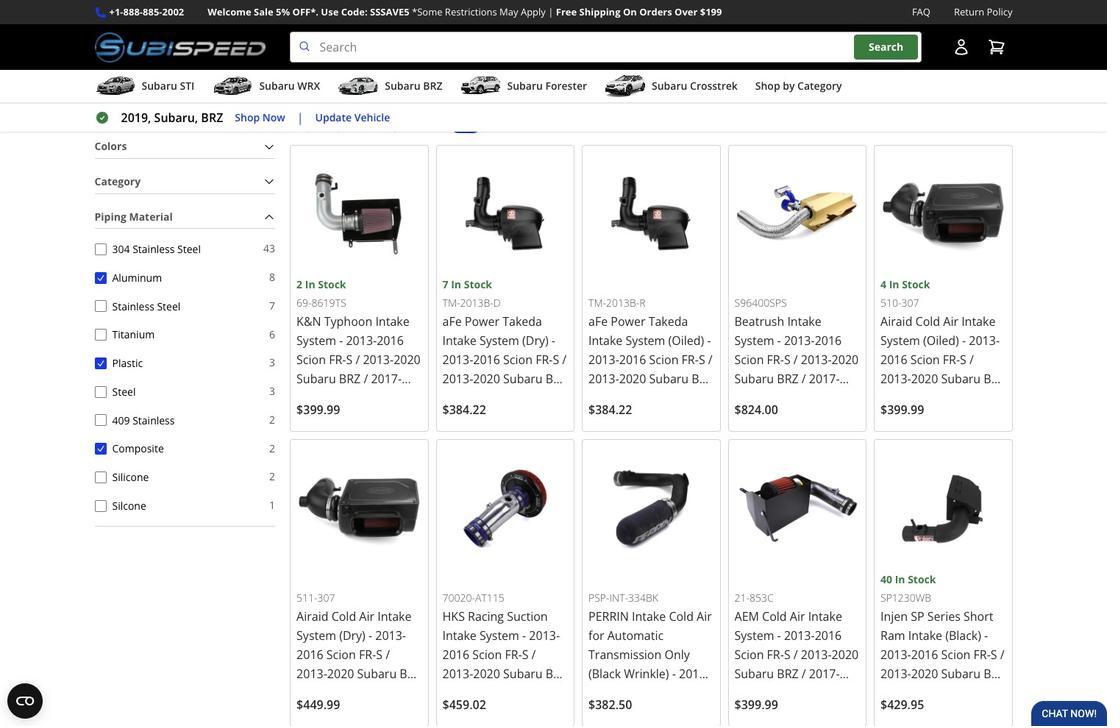 Task type: describe. For each thing, give the bounding box(es) containing it.
Stainless Steel button
[[95, 300, 106, 312]]

fr- inside aem cold air intake system - 2013-2016 scion fr-s / 2013-2020 subaru brz / 2017- 2019 toyota 86
[[767, 647, 784, 663]]

(dry) inside the airaid cold air intake system (dry) - 2013- 2016 scion fr-s / 2013-2020 subaru brz / 2017-2019 toyota 86
[[339, 627, 366, 644]]

86 inside beatrush intake system - 2013-2016 scion fr-s / 2013-2020 subaru brz / 2017- 2019 toyota 86
[[805, 390, 819, 406]]

system inside the hks racing suction intake system - 2013- 2016 scion fr-s / 2013-2020 subaru brz / 2017-2019 toyota 86
[[480, 627, 519, 644]]

intake inside the 4 in stock 510-307 airaid cold air intake system (oiled) - 2013- 2016 scion fr-s / 2013-2020 subaru brz / 2017-2019 toyota 86
[[962, 314, 996, 330]]

clear
[[348, 95, 374, 109]]

$459.02
[[443, 697, 486, 713]]

intake inside 7 in stock tm-2013b-d afe power takeda intake system (dry) - 2013-2016 scion fr-s / 2013-2020 subaru brz / 2017-2020 toyota 86
[[443, 333, 477, 349]]

code:
[[341, 5, 368, 18]]

0 horizontal spatial 13
[[290, 82, 302, 96]]

2 vertical spatial steel
[[112, 385, 136, 399]]

- inside the airaid cold air intake system (dry) - 2013- 2016 scion fr-s / 2013-2020 subaru brz / 2017-2019 toyota 86
[[369, 627, 372, 644]]

2016 inside the afe power takeda intake system (oiled) - 2013-2016 scion fr-s / 2013-2020 subaru brz / 2017-2020 toyota 86
[[619, 352, 646, 368]]

piping material : plastic
[[348, 69, 461, 83]]

fr- inside 40 in stock sp1230wb injen sp series short ram intake (black) - 2013-2016 scion fr-s / 2013-2020 subaru brz / 2017-2019 toyota 86
[[974, 647, 991, 663]]

334bk
[[628, 591, 659, 605]]

brz inside the hks racing suction intake system - 2013- 2016 scion fr-s / 2013-2020 subaru brz / 2017-2019 toyota 86
[[546, 666, 568, 682]]

304 Stainless Steel button
[[95, 243, 106, 255]]

silcone
[[112, 499, 146, 513]]

2019, subaru, brz
[[121, 110, 223, 126]]

search button
[[854, 35, 919, 60]]

fr- inside 2 in stock 69-8619ts k&n typhoon intake system - 2013-2016 scion fr-s / 2013-2020 subaru brz / 2017- 2019 toyota 86
[[329, 352, 346, 368]]

Steel button
[[95, 386, 106, 398]]

shop now
[[235, 110, 285, 124]]

subispeed logo image
[[95, 32, 266, 63]]

2020 inside the perrin intake cold air for automatic transmission only (black wrinkle) - 2017- 2020 subaru brz / 2017-2019 toyota 86
[[589, 685, 616, 701]]

2 in stock 69-8619ts k&n typhoon intake system - 2013-2016 scion fr-s / 2013-2020 subaru brz / 2017- 2019 toyota 86
[[297, 277, 421, 406]]

results
[[304, 82, 339, 96]]

cold inside the airaid cold air intake system (dry) - 2013- 2016 scion fr-s / 2013-2020 subaru brz / 2017-2019 toyota 86
[[332, 608, 356, 624]]

welcome
[[208, 5, 251, 18]]

$399.99 for toyota
[[297, 402, 340, 418]]

86 inside the hks racing suction intake system - 2013- 2016 scion fr-s / 2013-2020 subaru brz / 2017-2019 toyota 86
[[551, 685, 565, 701]]

304 stainless steel
[[112, 242, 201, 256]]

subaru inside beatrush intake system - 2013-2016 scion fr-s / 2013-2020 subaru brz / 2017- 2019 toyota 86
[[735, 371, 774, 387]]

stainless for 409
[[133, 413, 175, 427]]

(dry) inside 7 in stock tm-2013b-d afe power takeda intake system (dry) - 2013-2016 scion fr-s / 2013-2020 subaru brz / 2017-2020 toyota 86
[[523, 333, 549, 349]]

shop now link
[[235, 109, 285, 126]]

scion inside the airaid cold air intake system (dry) - 2013- 2016 scion fr-s / 2013-2020 subaru brz / 2017-2019 toyota 86
[[327, 647, 356, 663]]

a subaru wrx thumbnail image image
[[212, 75, 253, 97]]

short
[[964, 608, 994, 624]]

fr- inside the 4 in stock 510-307 airaid cold air intake system (oiled) - 2013- 2016 scion fr-s / 2013-2020 subaru brz / 2017-2019 toyota 86
[[943, 352, 960, 368]]

use
[[321, 5, 339, 18]]

2 horizontal spatial 13
[[428, 20, 441, 36]]

intake inside 2 in stock 69-8619ts k&n typhoon intake system - 2013-2016 scion fr-s / 2013-2020 subaru brz / 2017- 2019 toyota 86
[[376, 314, 410, 330]]

afe power takeda intake system (oiled) - 2013-2016 scion fr-s / 2013-2020 subaru brz / 2017-2020 toyota 86
[[589, 314, 714, 406]]

beatrush intake system - 2013-2016 scion fr-s / 2013-2020 subaru brz / 2017-2019 toyota 86 image
[[735, 151, 860, 277]]

subaru wrx button
[[212, 73, 320, 102]]

injen sp series short ram intake (black) - 2013-2016 scion fr-s / 2013-2020 subaru brz / 2017-2019 toyota 86 image
[[881, 446, 1006, 571]]

piping for piping material : composite
[[658, 69, 689, 83]]

510-
[[881, 296, 902, 310]]

40
[[881, 572, 893, 586]]

afe inside the afe power takeda intake system (oiled) - 2013-2016 scion fr-s / 2013-2020 subaru brz / 2017-2020 toyota 86
[[589, 314, 608, 330]]

airaid cold air intake system (oiled) - 2013-2016 scion fr-s / 2013-2020 subaru brz / 2017-2019 toyota 86 image
[[881, 151, 1006, 277]]

0 vertical spatial steel
[[177, 242, 201, 256]]

s inside the afe power takeda intake system (oiled) - 2013-2016 scion fr-s / 2013-2020 subaru brz / 2017-2020 toyota 86
[[699, 352, 705, 368]]

return
[[954, 5, 985, 18]]

brz inside the perrin intake cold air for automatic transmission only (black wrinkle) - 2017- 2020 subaru brz / 2017-2019 toyota 86
[[661, 685, 683, 701]]

silicone
[[112, 470, 149, 484]]

s inside the airaid cold air intake system (dry) - 2013- 2016 scion fr-s / 2013-2020 subaru brz / 2017-2019 toyota 86
[[376, 647, 383, 663]]

- inside the perrin intake cold air for automatic transmission only (black wrinkle) - 2017- 2020 subaru brz / 2017-2019 toyota 86
[[672, 666, 676, 682]]

subaru brz button
[[338, 73, 443, 102]]

shop by category button
[[756, 73, 842, 102]]

brz inside 40 in stock sp1230wb injen sp series short ram intake (black) - 2013-2016 scion fr-s / 2013-2020 subaru brz / 2017-2019 toyota 86
[[984, 666, 1006, 682]]

scion inside the 4 in stock 510-307 airaid cold air intake system (oiled) - 2013- 2016 scion fr-s / 2013-2020 subaru brz / 2017-2019 toyota 86
[[911, 352, 940, 368]]

category button
[[95, 171, 275, 193]]

scion inside 2 in stock 69-8619ts k&n typhoon intake system - 2013-2016 scion fr-s / 2013-2020 subaru brz / 2017- 2019 toyota 86
[[297, 352, 326, 368]]

perrin intake cold air for automatic transmission only (black wrinkle) - 2017-2020 subaru brz / 2017-2019 toyota 86 image
[[589, 446, 714, 571]]

toyota inside the 4 in stock 510-307 airaid cold air intake system (oiled) - 2013- 2016 scion fr-s / 2013-2020 subaru brz / 2017-2019 toyota 86
[[949, 390, 986, 406]]

piping material
[[95, 209, 173, 223]]

$384.22 for afe power takeda intake system (oiled) - 2013-2016 scion fr-s / 2013-2020 subaru brz / 2017-2020 toyota 86
[[589, 402, 632, 418]]

13 results
[[290, 82, 339, 96]]

scion inside 40 in stock sp1230wb injen sp series short ram intake (black) - 2013-2016 scion fr-s / 2013-2020 subaru brz / 2017-2019 toyota 86
[[942, 647, 971, 663]]

toyota inside beatrush intake system - 2013-2016 scion fr-s / 2013-2020 subaru brz / 2017- 2019 toyota 86
[[765, 390, 802, 406]]

air inside aem cold air intake system - 2013-2016 scion fr-s / 2013-2020 subaru brz / 2017- 2019 toyota 86
[[790, 608, 805, 624]]

1 horizontal spatial plastic
[[428, 69, 461, 83]]

stainless for 304
[[133, 242, 175, 256]]

crosstrek
[[690, 79, 738, 93]]

86 inside 7 in stock tm-2013b-d afe power takeda intake system (dry) - 2013-2016 scion fr-s / 2013-2020 subaru brz / 2017-2020 toyota 86
[[551, 390, 565, 406]]

all
[[532, 118, 544, 132]]

button image
[[953, 38, 970, 56]]

aem
[[735, 608, 759, 624]]

colors
[[95, 139, 127, 153]]

policy
[[987, 5, 1013, 18]]

brz inside the 4 in stock 510-307 airaid cold air intake system (oiled) - 2013- 2016 scion fr-s / 2013-2020 subaru brz / 2017-2019 toyota 86
[[984, 371, 1006, 387]]

material inside dropdown button
[[129, 209, 173, 223]]

scion inside the afe power takeda intake system (oiled) - 2013-2016 scion fr-s / 2013-2020 subaru brz / 2017-2020 toyota 86
[[649, 352, 679, 368]]

faq link
[[912, 4, 931, 20]]

subaru inside the perrin intake cold air for automatic transmission only (black wrinkle) - 2017- 2020 subaru brz / 2017-2019 toyota 86
[[619, 685, 658, 701]]

of
[[414, 20, 425, 36]]

piping for piping material
[[95, 209, 126, 223]]

86 inside aem cold air intake system - 2013-2016 scion fr-s / 2013-2020 subaru brz / 2017- 2019 toyota 86
[[805, 685, 819, 701]]

afe power takeda intake system (oiled) - 2013-2016 scion fr-s / 2013-2020 subaru brz / 2017-2020 toyota 86 image
[[589, 151, 714, 277]]

return policy link
[[954, 4, 1013, 20]]

1 vertical spatial aluminum
[[112, 271, 162, 285]]

511-307
[[297, 591, 335, 605]]

(black
[[589, 666, 621, 682]]

2016 inside the airaid cold air intake system (dry) - 2013- 2016 scion fr-s / 2013-2020 subaru brz / 2017-2019 toyota 86
[[297, 647, 324, 663]]

- inside 7 in stock tm-2013b-d afe power takeda intake system (dry) - 2013-2016 scion fr-s / 2013-2020 subaru brz / 2017-2020 toyota 86
[[552, 333, 556, 349]]

suction
[[507, 608, 548, 624]]

1 horizontal spatial composite
[[738, 69, 792, 83]]

subaru brz
[[385, 79, 443, 93]]

1 horizontal spatial 13
[[357, 20, 371, 36]]

2002
[[162, 5, 184, 18]]

8619ts
[[312, 296, 346, 310]]

0 vertical spatial |
[[548, 5, 554, 18]]

subaru inside the 4 in stock 510-307 airaid cold air intake system (oiled) - 2013- 2016 scion fr-s / 2013-2020 subaru brz / 2017-2019 toyota 86
[[942, 371, 981, 387]]

21-853c
[[735, 591, 774, 605]]

air inside the airaid cold air intake system (dry) - 2013- 2016 scion fr-s / 2013-2020 subaru brz / 2017-2019 toyota 86
[[359, 608, 375, 624]]

2 2013b- from the left
[[606, 296, 640, 310]]

showing
[[308, 20, 354, 36]]

$199
[[700, 5, 722, 18]]

4
[[881, 278, 887, 291]]

2020 inside the airaid cold air intake system (dry) - 2013- 2016 scion fr-s / 2013-2020 subaru brz / 2017-2019 toyota 86
[[327, 666, 354, 682]]

2019 inside 40 in stock sp1230wb injen sp series short ram intake (black) - 2013-2016 scion fr-s / 2013-2020 subaru brz / 2017-2019 toyota 86
[[919, 685, 946, 701]]

2020 inside the hks racing suction intake system - 2013- 2016 scion fr-s / 2013-2020 subaru brz / 2017-2019 toyota 86
[[473, 666, 500, 682]]

(black)
[[946, 627, 982, 644]]

brz inside beatrush intake system - 2013-2016 scion fr-s / 2013-2020 subaru brz / 2017- 2019 toyota 86
[[777, 371, 799, 387]]

r
[[640, 296, 646, 310]]

hks
[[443, 608, 465, 624]]

perrin intake cold air for automatic transmission only (black wrinkle) - 2017- 2020 subaru brz / 2017-2019 toyota 86
[[589, 608, 712, 720]]

intake inside 40 in stock sp1230wb injen sp series short ram intake (black) - 2013-2016 scion fr-s / 2013-2020 subaru brz / 2017-2019 toyota 86
[[909, 627, 943, 644]]

2019 inside aem cold air intake system - 2013-2016 scion fr-s / 2013-2020 subaru brz / 2017- 2019 toyota 86
[[735, 685, 762, 701]]

(oiled) inside the 4 in stock 510-307 airaid cold air intake system (oiled) - 2013- 2016 scion fr-s / 2013-2020 subaru brz / 2017-2019 toyota 86
[[924, 333, 959, 349]]

beatrush intake system - 2013-2016 scion fr-s / 2013-2020 subaru brz / 2017- 2019 toyota 86
[[735, 314, 859, 406]]

air inside the perrin intake cold air for automatic transmission only (black wrinkle) - 2017- 2020 subaru brz / 2017-2019 toyota 86
[[697, 608, 712, 624]]

material for plastic
[[381, 69, 423, 83]]

titanium
[[112, 328, 155, 342]]

over
[[675, 5, 698, 18]]

409 stainless
[[112, 413, 175, 427]]

subaru inside 40 in stock sp1230wb injen sp series short ram intake (black) - 2013-2016 scion fr-s / 2013-2020 subaru brz / 2017-2019 toyota 86
[[942, 666, 981, 682]]

psp-
[[589, 591, 610, 605]]

2017- inside the airaid cold air intake system (dry) - 2013- 2016 scion fr-s / 2013-2020 subaru brz / 2017-2019 toyota 86
[[304, 685, 335, 701]]

subaru sti button
[[95, 73, 195, 102]]

subaru inside aem cold air intake system - 2013-2016 scion fr-s / 2013-2020 subaru brz / 2017- 2019 toyota 86
[[735, 666, 774, 682]]

sale
[[254, 5, 274, 18]]

1 vertical spatial steel
[[157, 299, 181, 313]]

free
[[556, 5, 577, 18]]

airaid cold air intake system (dry) - 2013-2016 scion fr-s / 2013-2020 subaru brz / 2017-2019 toyota 86 image
[[297, 446, 422, 571]]

power inside the afe power takeda intake system (oiled) - 2013-2016 scion fr-s / 2013-2020 subaru brz / 2017-2020 toyota 86
[[611, 314, 646, 330]]

2013b- inside 7 in stock tm-2013b-d afe power takeda intake system (dry) - 2013-2016 scion fr-s / 2013-2020 subaru brz / 2017-2020 toyota 86
[[460, 296, 494, 310]]

toyota inside the airaid cold air intake system (dry) - 2013- 2016 scion fr-s / 2013-2020 subaru brz / 2017-2019 toyota 86
[[365, 685, 402, 701]]

universal
[[547, 118, 594, 132]]

perrin
[[589, 608, 629, 624]]

intake inside the hks racing suction intake system - 2013- 2016 scion fr-s / 2013-2020 subaru brz / 2017-2019 toyota 86
[[443, 627, 477, 644]]

40 in stock sp1230wb injen sp series short ram intake (black) - 2013-2016 scion fr-s / 2013-2020 subaru brz / 2017-2019 toyota 86
[[881, 572, 1006, 701]]

faq
[[912, 5, 931, 18]]

- inside aem cold air intake system - 2013-2016 scion fr-s / 2013-2020 subaru brz / 2017- 2019 toyota 86
[[778, 627, 781, 644]]

s inside aem cold air intake system - 2013-2016 scion fr-s / 2013-2020 subaru brz / 2017- 2019 toyota 86
[[784, 647, 791, 663]]

fr- inside the airaid cold air intake system (dry) - 2013- 2016 scion fr-s / 2013-2020 subaru brz / 2017-2019 toyota 86
[[359, 647, 376, 663]]

70020-
[[443, 591, 475, 605]]

d
[[494, 296, 501, 310]]

k&n
[[297, 314, 321, 330]]

subaru inside the afe power takeda intake system (oiled) - 2013-2016 scion fr-s / 2013-2020 subaru brz / 2017-2020 toyota 86
[[649, 371, 689, 387]]

6
[[269, 327, 275, 341]]

$384.22 for afe power takeda intake system (dry) - 2013-2016 scion fr-s / 2013-2020 subaru brz / 2017-2020 toyota 86
[[443, 402, 486, 418]]

s96400sps
[[735, 296, 787, 310]]

0 horizontal spatial |
[[297, 110, 304, 126]]

series
[[928, 608, 961, 624]]

: for composite
[[733, 69, 736, 83]]

category
[[798, 79, 842, 93]]

brz inside aem cold air intake system - 2013-2016 scion fr-s / 2013-2020 subaru brz / 2017- 2019 toyota 86
[[777, 666, 799, 682]]

airaid inside the airaid cold air intake system (dry) - 2013- 2016 scion fr-s / 2013-2020 subaru brz / 2017-2019 toyota 86
[[297, 608, 329, 624]]

fr- inside the hks racing suction intake system - 2013- 2016 scion fr-s / 2013-2020 subaru brz / 2017-2019 toyota 86
[[505, 647, 522, 663]]

1 vertical spatial 307
[[318, 591, 335, 605]]

forester
[[546, 79, 587, 93]]

86 inside 2 in stock 69-8619ts k&n typhoon intake system - 2013-2016 scion fr-s / 2013-2020 subaru brz / 2017- 2019 toyota 86
[[367, 390, 380, 406]]

sp
[[911, 608, 925, 624]]

7 for 7 in stock tm-2013b-d afe power takeda intake system (dry) - 2013-2016 scion fr-s / 2013-2020 subaru brz / 2017-2020 toyota 86
[[443, 278, 449, 291]]

1
[[269, 498, 275, 512]]

853c
[[750, 591, 774, 605]]

system inside the 4 in stock 510-307 airaid cold air intake system (oiled) - 2013- 2016 scion fr-s / 2013-2020 subaru brz / 2017-2019 toyota 86
[[881, 333, 921, 349]]

a subaru crosstrek thumbnail image image
[[605, 75, 646, 97]]

restrictions
[[445, 5, 497, 18]]

piping for piping material : plastic
[[348, 69, 379, 83]]

2019 inside the perrin intake cold air for automatic transmission only (black wrinkle) - 2017- 2020 subaru brz / 2017-2019 toyota 86
[[619, 704, 646, 720]]

a subaru brz thumbnail image image
[[338, 75, 379, 97]]

system inside 7 in stock tm-2013b-d afe power takeda intake system (dry) - 2013-2016 scion fr-s / 2013-2020 subaru brz / 2017-2020 toyota 86
[[480, 333, 519, 349]]



Task type: vqa. For each thing, say whether or not it's contained in the screenshot.


Task type: locate. For each thing, give the bounding box(es) containing it.
2019,
[[121, 110, 151, 126]]

piping up include
[[493, 69, 524, 83]]

int-
[[610, 591, 628, 605]]

a subaru sti thumbnail image image
[[95, 75, 136, 97]]

cold inside aem cold air intake system - 2013-2016 scion fr-s / 2013-2020 subaru brz / 2017- 2019 toyota 86
[[762, 608, 787, 624]]

307 inside the 4 in stock 510-307 airaid cold air intake system (oiled) - 2013- 2016 scion fr-s / 2013-2020 subaru brz / 2017-2019 toyota 86
[[902, 296, 919, 310]]

Plastic button
[[95, 357, 106, 369]]

steel down piping material dropdown button
[[177, 242, 201, 256]]

: for plastic
[[423, 69, 426, 83]]

system down k&n
[[297, 333, 336, 349]]

shop left "now" at the top left
[[235, 110, 260, 124]]

on
[[623, 5, 637, 18]]

1 horizontal spatial tm-
[[589, 296, 606, 310]]

2020 inside aem cold air intake system - 2013-2016 scion fr-s / 2013-2020 subaru brz / 2017- 2019 toyota 86
[[832, 647, 859, 663]]

7 for 7
[[269, 299, 275, 313]]

in inside 40 in stock sp1230wb injen sp series short ram intake (black) - 2013-2016 scion fr-s / 2013-2020 subaru brz / 2017-2019 toyota 86
[[895, 572, 906, 586]]

13
[[357, 20, 371, 36], [428, 20, 441, 36], [290, 82, 302, 96]]

may
[[500, 5, 518, 18]]

1 vertical spatial shop
[[235, 110, 260, 124]]

0 horizontal spatial aluminum
[[112, 271, 162, 285]]

1 horizontal spatial power
[[611, 314, 646, 330]]

vehicle
[[354, 110, 390, 124]]

piping inside piping material dropdown button
[[95, 209, 126, 223]]

0 horizontal spatial plastic
[[112, 356, 143, 370]]

piping left crosstrek
[[658, 69, 689, 83]]

piping for piping material : aluminum
[[493, 69, 524, 83]]

Silicone button
[[95, 472, 106, 483]]

0 horizontal spatial power
[[465, 314, 500, 330]]

s inside 7 in stock tm-2013b-d afe power takeda intake system (dry) - 2013-2016 scion fr-s / 2013-2020 subaru brz / 2017-2020 toyota 86
[[553, 352, 559, 368]]

toyota
[[327, 390, 364, 406], [511, 390, 548, 406], [657, 390, 694, 406], [765, 390, 802, 406], [949, 390, 986, 406], [365, 685, 402, 701], [511, 685, 548, 701], [765, 685, 802, 701], [949, 685, 986, 701], [649, 704, 687, 720]]

cold inside the 4 in stock 510-307 airaid cold air intake system (oiled) - 2013- 2016 scion fr-s / 2013-2020 subaru brz / 2017-2019 toyota 86
[[916, 314, 941, 330]]

$399.99 for 2017-
[[881, 402, 924, 418]]

1 horizontal spatial (dry)
[[523, 333, 549, 349]]

system down racing
[[480, 627, 519, 644]]

1 horizontal spatial (oiled)
[[924, 333, 959, 349]]

2017- inside beatrush intake system - 2013-2016 scion fr-s / 2013-2020 subaru brz / 2017- 2019 toyota 86
[[809, 371, 840, 387]]

sssave5
[[370, 5, 410, 18]]

return policy
[[954, 5, 1013, 18]]

1 $384.22 from the left
[[443, 402, 486, 418]]

cold inside the perrin intake cold air for automatic transmission only (black wrinkle) - 2017- 2020 subaru brz / 2017-2019 toyota 86
[[669, 608, 694, 624]]

scion inside aem cold air intake system - 2013-2016 scion fr-s / 2013-2020 subaru brz / 2017- 2019 toyota 86
[[735, 647, 764, 663]]

2 afe from the left
[[589, 314, 608, 330]]

for
[[589, 627, 605, 644]]

409
[[112, 413, 130, 427]]

composite
[[738, 69, 792, 83], [112, 442, 164, 456]]

+1-
[[109, 5, 123, 18]]

in for 8619ts
[[305, 277, 315, 291]]

888-
[[123, 5, 143, 18]]

toyota inside 40 in stock sp1230wb injen sp series short ram intake (black) - 2013-2016 scion fr-s / 2013-2020 subaru brz / 2017-2019 toyota 86
[[949, 685, 986, 701]]

by
[[783, 79, 795, 93]]

1 afe from the left
[[443, 314, 462, 330]]

21-
[[735, 591, 750, 605]]

update vehicle button
[[315, 109, 390, 126]]

1 tm- from the left
[[443, 296, 460, 310]]

toyota inside 2 in stock 69-8619ts k&n typhoon intake system - 2013-2016 scion fr-s / 2013-2020 subaru brz / 2017- 2019 toyota 86
[[327, 390, 364, 406]]

2 horizontal spatial $399.99
[[881, 402, 924, 418]]

| left free
[[548, 5, 554, 18]]

power inside 7 in stock tm-2013b-d afe power takeda intake system (dry) - 2013-2016 scion fr-s / 2013-2020 subaru brz / 2017-2020 toyota 86
[[465, 314, 500, 330]]

fr- inside beatrush intake system - 2013-2016 scion fr-s / 2013-2020 subaru brz / 2017- 2019 toyota 86
[[767, 352, 784, 368]]

2019 inside beatrush intake system - 2013-2016 scion fr-s / 2013-2020 subaru brz / 2017- 2019 toyota 86
[[735, 390, 762, 406]]

3 : from the left
[[733, 69, 736, 83]]

2019 inside the hks racing suction intake system - 2013- 2016 scion fr-s / 2013-2020 subaru brz / 2017-2019 toyota 86
[[481, 685, 508, 701]]

13 left results
[[290, 82, 302, 96]]

power down tm-2013b-r
[[611, 314, 646, 330]]

: for aluminum
[[568, 69, 571, 83]]

stainless up titanium
[[112, 299, 154, 313]]

system inside 2 in stock 69-8619ts k&n typhoon intake system - 2013-2016 scion fr-s / 2013-2020 subaru brz / 2017- 2019 toyota 86
[[297, 333, 336, 349]]

0 horizontal spatial (dry)
[[339, 627, 366, 644]]

1 horizontal spatial afe
[[589, 314, 608, 330]]

4 in stock 510-307 airaid cold air intake system (oiled) - 2013- 2016 scion fr-s / 2013-2020 subaru brz / 2017-2019 toyota 86
[[881, 278, 1006, 406]]

brz inside the airaid cold air intake system (dry) - 2013- 2016 scion fr-s / 2013-2020 subaru brz / 2017-2019 toyota 86
[[400, 666, 421, 682]]

0 horizontal spatial 7
[[269, 299, 275, 313]]

in for 2013b-
[[451, 278, 461, 291]]

0 vertical spatial 7
[[443, 278, 449, 291]]

products
[[596, 118, 641, 132]]

69-
[[297, 296, 312, 310]]

wrinkle)
[[624, 666, 669, 682]]

2013b-
[[460, 296, 494, 310], [606, 296, 640, 310]]

welcome sale 5% off*. use code: sssave5
[[208, 5, 410, 18]]

2 for 409 stainless
[[269, 413, 275, 427]]

1 vertical spatial |
[[297, 110, 304, 126]]

brz inside dropdown button
[[423, 79, 443, 93]]

stainless steel
[[112, 299, 181, 313]]

open widget image
[[7, 684, 43, 719]]

43
[[263, 242, 275, 256]]

search
[[869, 40, 904, 54]]

system down beatrush at top
[[735, 333, 774, 349]]

s inside the hks racing suction intake system - 2013- 2016 scion fr-s / 2013-2020 subaru brz / 2017-2019 toyota 86
[[522, 647, 529, 663]]

1 horizontal spatial 307
[[902, 296, 919, 310]]

1 horizontal spatial 2013b-
[[606, 296, 640, 310]]

piping
[[348, 69, 379, 83], [493, 69, 524, 83], [658, 69, 689, 83], [95, 209, 126, 223]]

$382.50
[[589, 697, 632, 713]]

piping material button
[[95, 206, 275, 228]]

shop for shop now
[[235, 110, 260, 124]]

intake
[[376, 314, 410, 330], [788, 314, 822, 330], [962, 314, 996, 330], [443, 333, 477, 349], [589, 333, 623, 349], [378, 608, 412, 624], [632, 608, 666, 624], [808, 608, 842, 624], [443, 627, 477, 644], [909, 627, 943, 644]]

0 horizontal spatial $399.99
[[297, 402, 340, 418]]

- inside 40 in stock sp1230wb injen sp series short ram intake (black) - 2013-2016 scion fr-s / 2013-2020 subaru brz / 2017-2019 toyota 86
[[985, 627, 988, 644]]

2 for silicone
[[269, 470, 275, 484]]

system down aem
[[735, 627, 774, 644]]

1 horizontal spatial takeda
[[649, 314, 688, 330]]

0 horizontal spatial (oiled)
[[669, 333, 704, 349]]

in inside 2 in stock 69-8619ts k&n typhoon intake system - 2013-2016 scion fr-s / 2013-2020 subaru brz / 2017- 2019 toyota 86
[[305, 277, 315, 291]]

2019 inside 2 in stock 69-8619ts k&n typhoon intake system - 2013-2016 scion fr-s / 2013-2020 subaru brz / 2017- 2019 toyota 86
[[297, 390, 324, 406]]

stock for injen
[[908, 572, 936, 586]]

: left by
[[733, 69, 736, 83]]

304
[[112, 242, 130, 256]]

0 horizontal spatial 307
[[318, 591, 335, 605]]

stock
[[318, 277, 346, 291], [464, 278, 492, 291], [902, 278, 930, 291], [908, 572, 936, 586]]

0 horizontal spatial 2013b-
[[460, 296, 494, 310]]

hks racing suction intake system - 2013-2016 scion fr-s / 2013-2020 subaru brz / 2017-2019 toyota 86 image
[[443, 446, 568, 571]]

steel right steel button
[[112, 385, 136, 399]]

search input field
[[290, 32, 922, 63]]

air
[[944, 314, 959, 330], [359, 608, 375, 624], [697, 608, 712, 624], [790, 608, 805, 624]]

in inside 7 in stock tm-2013b-d afe power takeda intake system (dry) - 2013-2016 scion fr-s / 2013-2020 subaru brz / 2017-2020 toyota 86
[[451, 278, 461, 291]]

power down the d
[[465, 314, 500, 330]]

2 vertical spatial stainless
[[133, 413, 175, 427]]

1 (oiled) from the left
[[669, 333, 704, 349]]

- inside the hks racing suction intake system - 2013- 2016 scion fr-s / 2013-2020 subaru brz / 2017-2019 toyota 86
[[523, 627, 526, 644]]

system inside the airaid cold air intake system (dry) - 2013- 2016 scion fr-s / 2013-2020 subaru brz / 2017-2019 toyota 86
[[297, 627, 336, 644]]

2 3 from the top
[[269, 384, 275, 398]]

air inside the 4 in stock 510-307 airaid cold air intake system (oiled) - 2013- 2016 scion fr-s / 2013-2020 subaru brz / 2017-2019 toyota 86
[[944, 314, 959, 330]]

s inside 40 in stock sp1230wb injen sp series short ram intake (black) - 2013-2016 scion fr-s / 2013-2020 subaru brz / 2017-2019 toyota 86
[[991, 647, 998, 663]]

86 inside 40 in stock sp1230wb injen sp series short ram intake (black) - 2013-2016 scion fr-s / 2013-2020 subaru brz / 2017-2019 toyota 86
[[989, 685, 1003, 701]]

system down r
[[626, 333, 666, 349]]

stainless right 304
[[133, 242, 175, 256]]

2 horizontal spatial :
[[733, 69, 736, 83]]

s inside beatrush intake system - 2013-2016 scion fr-s / 2013-2020 subaru brz / 2017- 2019 toyota 86
[[784, 352, 791, 368]]

0 vertical spatial (dry)
[[523, 333, 549, 349]]

tm- left r
[[589, 296, 606, 310]]

intake inside the airaid cold air intake system (dry) - 2013- 2016 scion fr-s / 2013-2020 subaru brz / 2017-2019 toyota 86
[[378, 608, 412, 624]]

in inside the 4 in stock 510-307 airaid cold air intake system (oiled) - 2013- 2016 scion fr-s / 2013-2020 subaru brz / 2017-2019 toyota 86
[[889, 278, 900, 291]]

aluminum up stainless steel
[[112, 271, 162, 285]]

system down the d
[[480, 333, 519, 349]]

0 vertical spatial 3
[[269, 356, 275, 370]]

(oiled)
[[669, 333, 704, 349], [924, 333, 959, 349]]

tm- left the d
[[443, 296, 460, 310]]

in for injen
[[895, 572, 906, 586]]

system
[[297, 333, 336, 349], [480, 333, 519, 349], [626, 333, 666, 349], [735, 333, 774, 349], [881, 333, 921, 349], [297, 627, 336, 644], [480, 627, 519, 644], [735, 627, 774, 644]]

sp1230wb
[[881, 591, 932, 605]]

material for aluminum
[[526, 69, 568, 83]]

system down the 511-307 at the left of the page
[[297, 627, 336, 644]]

2 for composite
[[269, 441, 275, 455]]

86
[[367, 390, 380, 406], [551, 390, 565, 406], [697, 390, 711, 406], [805, 390, 819, 406], [989, 390, 1003, 406], [405, 685, 419, 701], [551, 685, 565, 701], [805, 685, 819, 701], [989, 685, 1003, 701], [690, 704, 703, 720]]

2017- inside the afe power takeda intake system (oiled) - 2013-2016 scion fr-s / 2013-2020 subaru brz / 2017-2020 toyota 86
[[596, 390, 627, 406]]

1 horizontal spatial shop
[[756, 79, 780, 93]]

- inside the 4 in stock 510-307 airaid cold air intake system (oiled) - 2013- 2016 scion fr-s / 2013-2020 subaru brz / 2017-2019 toyota 86
[[962, 333, 966, 349]]

0 vertical spatial composite
[[738, 69, 792, 83]]

piping up "clear"
[[348, 69, 379, 83]]

1 : from the left
[[423, 69, 426, 83]]

1 2013b- from the left
[[460, 296, 494, 310]]

in
[[305, 277, 315, 291], [451, 278, 461, 291], [889, 278, 900, 291], [895, 572, 906, 586]]

2016 inside 40 in stock sp1230wb injen sp series short ram intake (black) - 2013-2016 scion fr-s / 2013-2020 subaru brz / 2017-2019 toyota 86
[[912, 647, 939, 663]]

307
[[902, 296, 919, 310], [318, 591, 335, 605]]

intake inside aem cold air intake system - 2013-2016 scion fr-s / 2013-2020 subaru brz / 2017- 2019 toyota 86
[[808, 608, 842, 624]]

scion inside beatrush intake system - 2013-2016 scion fr-s / 2013-2020 subaru brz / 2017- 2019 toyota 86
[[735, 352, 764, 368]]

afe
[[443, 314, 462, 330], [589, 314, 608, 330]]

stock for 8619ts
[[318, 277, 346, 291]]

$824.00
[[735, 402, 778, 418]]

1 horizontal spatial :
[[568, 69, 571, 83]]

86 inside the airaid cold air intake system (dry) - 2013- 2016 scion fr-s / 2013-2020 subaru brz / 2017-2019 toyota 86
[[405, 685, 419, 701]]

now
[[263, 110, 285, 124]]

include all universal products
[[492, 118, 641, 132]]

2019 inside the 4 in stock 510-307 airaid cold air intake system (oiled) - 2013- 2016 scion fr-s / 2013-2020 subaru brz / 2017-2019 toyota 86
[[919, 390, 946, 406]]

86 inside the 4 in stock 510-307 airaid cold air intake system (oiled) - 2013- 2016 scion fr-s / 2013-2020 subaru brz / 2017-2019 toyota 86
[[989, 390, 1003, 406]]

stock for 2013b-
[[464, 278, 492, 291]]

2 $384.22 from the left
[[589, 402, 632, 418]]

$429.95
[[881, 697, 924, 713]]

2 takeda from the left
[[649, 314, 688, 330]]

- inside 2 in stock 69-8619ts k&n typhoon intake system - 2013-2016 scion fr-s / 2013-2020 subaru brz / 2017- 2019 toyota 86
[[339, 333, 343, 349]]

clear all
[[348, 95, 388, 109]]

subaru crosstrek
[[652, 79, 738, 93]]

aluminum
[[574, 69, 625, 83], [112, 271, 162, 285]]

brz inside the afe power takeda intake system (oiled) - 2013-2016 scion fr-s / 2013-2020 subaru brz / 2017-2020 toyota 86
[[692, 371, 714, 387]]

1 vertical spatial 7
[[269, 299, 275, 313]]

system down 510-
[[881, 333, 921, 349]]

2017- inside aem cold air intake system - 2013-2016 scion fr-s / 2013-2020 subaru brz / 2017- 2019 toyota 86
[[809, 666, 840, 682]]

at115
[[475, 591, 505, 605]]

stock for 307
[[902, 278, 930, 291]]

stock inside the 4 in stock 510-307 airaid cold air intake system (oiled) - 2013- 2016 scion fr-s / 2013-2020 subaru brz / 2017-2019 toyota 86
[[902, 278, 930, 291]]

airaid down 510-
[[881, 314, 913, 330]]

0 vertical spatial stainless
[[133, 242, 175, 256]]

subaru inside the hks racing suction intake system - 2013- 2016 scion fr-s / 2013-2020 subaru brz / 2017-2019 toyota 86
[[503, 666, 543, 682]]

shop left by
[[756, 79, 780, 93]]

subaru inside 7 in stock tm-2013b-d afe power takeda intake system (dry) - 2013-2016 scion fr-s / 2013-2020 subaru brz / 2017-2020 toyota 86
[[503, 371, 543, 387]]

aluminum down search input field
[[574, 69, 625, 83]]

3 for steel
[[269, 384, 275, 398]]

subaru crosstrek button
[[605, 73, 738, 102]]

in for 307
[[889, 278, 900, 291]]

0 horizontal spatial shop
[[235, 110, 260, 124]]

-
[[339, 333, 343, 349], [552, 333, 556, 349], [707, 333, 711, 349], [778, 333, 781, 349], [962, 333, 966, 349], [369, 627, 372, 644], [523, 627, 526, 644], [778, 627, 781, 644], [985, 627, 988, 644], [672, 666, 676, 682]]

shop for shop by category
[[756, 79, 780, 93]]

psp-int-334bk
[[589, 591, 659, 605]]

0 horizontal spatial airaid
[[297, 608, 329, 624]]

airaid down the 511-307 at the left of the page
[[297, 608, 329, 624]]

/ inside the perrin intake cold air for automatic transmission only (black wrinkle) - 2017- 2020 subaru brz / 2017-2019 toyota 86
[[686, 685, 690, 701]]

0 horizontal spatial $384.22
[[443, 402, 486, 418]]

1 vertical spatial plastic
[[112, 356, 143, 370]]

13 right of
[[428, 20, 441, 36]]

2017- inside the 4 in stock 510-307 airaid cold air intake system (oiled) - 2013- 2016 scion fr-s / 2013-2020 subaru brz / 2017-2019 toyota 86
[[888, 390, 919, 406]]

1 takeda from the left
[[503, 314, 542, 330]]

toyota inside 7 in stock tm-2013b-d afe power takeda intake system (dry) - 2013-2016 scion fr-s / 2013-2020 subaru brz / 2017-2020 toyota 86
[[511, 390, 548, 406]]

511-
[[297, 591, 318, 605]]

piping material : aluminum
[[493, 69, 625, 83]]

hks racing suction intake system - 2013- 2016 scion fr-s / 2013-2020 subaru brz / 2017-2019 toyota 86
[[443, 608, 568, 701]]

s inside the 4 in stock 510-307 airaid cold air intake system (oiled) - 2013- 2016 scion fr-s / 2013-2020 subaru brz / 2017-2019 toyota 86
[[960, 352, 967, 368]]

subaru inside dropdown button
[[385, 79, 421, 93]]

Silcone button
[[95, 500, 106, 512]]

takeda inside 7 in stock tm-2013b-d afe power takeda intake system (dry) - 2013-2016 scion fr-s / 2013-2020 subaru brz / 2017-2020 toyota 86
[[503, 314, 542, 330]]

409 Stainless button
[[95, 414, 106, 426]]

plastic
[[428, 69, 461, 83], [112, 356, 143, 370]]

1 horizontal spatial |
[[548, 5, 554, 18]]

intake inside the perrin intake cold air for automatic transmission only (black wrinkle) - 2017- 2020 subaru brz / 2017-2019 toyota 86
[[632, 608, 666, 624]]

system inside beatrush intake system - 2013-2016 scion fr-s / 2013-2020 subaru brz / 2017- 2019 toyota 86
[[735, 333, 774, 349]]

ram
[[881, 627, 906, 644]]

subaru
[[142, 79, 177, 93], [259, 79, 295, 93], [385, 79, 421, 93], [507, 79, 543, 93], [652, 79, 688, 93], [297, 371, 336, 387], [503, 371, 543, 387], [649, 371, 689, 387], [735, 371, 774, 387], [942, 371, 981, 387], [357, 666, 397, 682], [503, 666, 543, 682], [735, 666, 774, 682], [942, 666, 981, 682], [619, 685, 658, 701]]

- inside beatrush intake system - 2013-2016 scion fr-s / 2013-2020 subaru brz / 2017- 2019 toyota 86
[[778, 333, 781, 349]]

86 inside the perrin intake cold air for automatic transmission only (black wrinkle) - 2017- 2020 subaru brz / 2017-2019 toyota 86
[[690, 704, 703, 720]]

typhoon
[[324, 314, 373, 330]]

| right "now" at the top left
[[297, 110, 304, 126]]

2013-
[[346, 333, 377, 349], [784, 333, 815, 349], [969, 333, 1000, 349], [363, 352, 394, 368], [443, 352, 473, 368], [589, 352, 619, 368], [801, 352, 832, 368], [443, 371, 473, 387], [589, 371, 619, 387], [881, 371, 912, 387], [375, 627, 406, 644], [529, 627, 560, 644], [784, 627, 815, 644], [801, 647, 832, 663], [881, 647, 912, 663], [297, 666, 327, 682], [443, 666, 473, 682], [881, 666, 912, 682]]

0 vertical spatial plastic
[[428, 69, 461, 83]]

0 vertical spatial 307
[[902, 296, 919, 310]]

Composite button
[[95, 443, 106, 455]]

2017- inside 7 in stock tm-2013b-d afe power takeda intake system (dry) - 2013-2016 scion fr-s / 2013-2020 subaru brz / 2017-2020 toyota 86
[[450, 390, 481, 406]]

0 horizontal spatial afe
[[443, 314, 462, 330]]

: down of
[[423, 69, 426, 83]]

3 for plastic
[[269, 356, 275, 370]]

composite right crosstrek
[[738, 69, 792, 83]]

2 : from the left
[[568, 69, 571, 83]]

2 power from the left
[[611, 314, 646, 330]]

k&n typhoon intake system - 2013-2016 scion fr-s / 2013-2020 subaru brz / 2017-2019 toyota 86 image
[[297, 151, 422, 277]]

1 horizontal spatial $399.99
[[735, 697, 778, 713]]

fr- inside 7 in stock tm-2013b-d afe power takeda intake system (dry) - 2013-2016 scion fr-s / 2013-2020 subaru brz / 2017-2020 toyota 86
[[536, 352, 553, 368]]

0 vertical spatial aluminum
[[574, 69, 625, 83]]

$399.99
[[297, 402, 340, 418], [881, 402, 924, 418], [735, 697, 778, 713]]

piping up 304
[[95, 209, 126, 223]]

colors button
[[95, 135, 275, 158]]

subaru forester
[[507, 79, 587, 93]]

2016 inside beatrush intake system - 2013-2016 scion fr-s / 2013-2020 subaru brz / 2017- 2019 toyota 86
[[815, 333, 842, 349]]

0 horizontal spatial tm-
[[443, 296, 460, 310]]

composite down 409 stainless
[[112, 442, 164, 456]]

0 horizontal spatial :
[[423, 69, 426, 83]]

2016
[[377, 333, 404, 349], [815, 333, 842, 349], [473, 352, 500, 368], [619, 352, 646, 368], [881, 352, 908, 368], [815, 627, 842, 644], [297, 647, 324, 663], [443, 647, 470, 663], [912, 647, 939, 663]]

1 vertical spatial airaid
[[297, 608, 329, 624]]

0 horizontal spatial composite
[[112, 442, 164, 456]]

1 horizontal spatial airaid
[[881, 314, 913, 330]]

injen
[[881, 608, 908, 624]]

stock inside 2 in stock 69-8619ts k&n typhoon intake system - 2013-2016 scion fr-s / 2013-2020 subaru brz / 2017- 2019 toyota 86
[[318, 277, 346, 291]]

1 vertical spatial 3
[[269, 384, 275, 398]]

2016 inside 2 in stock 69-8619ts k&n typhoon intake system - 2013-2016 scion fr-s / 2013-2020 subaru brz / 2017- 2019 toyota 86
[[377, 333, 404, 349]]

2 inside 2 in stock 69-8619ts k&n typhoon intake system - 2013-2016 scion fr-s / 2013-2020 subaru brz / 2017- 2019 toyota 86
[[297, 277, 303, 291]]

racing
[[468, 608, 504, 624]]

2020 inside 2 in stock 69-8619ts k&n typhoon intake system - 2013-2016 scion fr-s / 2013-2020 subaru brz / 2017- 2019 toyota 86
[[394, 352, 421, 368]]

: down search input field
[[568, 69, 571, 83]]

a subaru forester thumbnail image image
[[460, 75, 501, 97]]

2016 inside the hks racing suction intake system - 2013- 2016 scion fr-s / 2013-2020 subaru brz / 2017-2019 toyota 86
[[443, 647, 470, 663]]

steel down 304 stainless steel
[[157, 299, 181, 313]]

aem cold air intake system - 2013-2016 scion fr-s / 2013-2020 subaru brz / 2017-2019 toyota 86 image
[[735, 446, 860, 571]]

tm-2013b-r
[[589, 296, 646, 310]]

subaru forester button
[[460, 73, 587, 102]]

1 power from the left
[[465, 314, 500, 330]]

category
[[95, 174, 141, 188]]

material
[[381, 69, 423, 83], [526, 69, 568, 83], [691, 69, 733, 83], [129, 209, 173, 223]]

1 3 from the top
[[269, 356, 275, 370]]

1 vertical spatial composite
[[112, 442, 164, 456]]

2016 inside the 4 in stock 510-307 airaid cold air intake system (oiled) - 2013- 2016 scion fr-s / 2013-2020 subaru brz / 2017-2019 toyota 86
[[881, 352, 908, 368]]

afe power takeda intake system (dry) - 2013-2016 scion fr-s / 2013-2020 subaru brz / 2017-2020 toyota 86 image
[[443, 151, 568, 277]]

stainless right 409
[[133, 413, 175, 427]]

subaru inside 2 in stock 69-8619ts k&n typhoon intake system - 2013-2016 scion fr-s / 2013-2020 subaru brz / 2017- 2019 toyota 86
[[297, 371, 336, 387]]

13 down the code:
[[357, 20, 371, 36]]

Titanium button
[[95, 329, 106, 341]]

brz inside 2 in stock 69-8619ts k&n typhoon intake system - 2013-2016 scion fr-s / 2013-2020 subaru brz / 2017- 2019 toyota 86
[[339, 371, 361, 387]]

2017- inside 40 in stock sp1230wb injen sp series short ram intake (black) - 2013-2016 scion fr-s / 2013-2020 subaru brz / 2017-2019 toyota 86
[[888, 685, 919, 701]]

0 vertical spatial shop
[[756, 79, 780, 93]]

1 vertical spatial stainless
[[112, 299, 154, 313]]

2 (oiled) from the left
[[924, 333, 959, 349]]

toyota inside the hks racing suction intake system - 2013- 2016 scion fr-s / 2013-2020 subaru brz / 2017-2019 toyota 86
[[511, 685, 548, 701]]

0 vertical spatial airaid
[[881, 314, 913, 330]]

Aluminum button
[[95, 272, 106, 284]]

1 horizontal spatial $384.22
[[589, 402, 632, 418]]

1 horizontal spatial 7
[[443, 278, 449, 291]]

0 horizontal spatial takeda
[[503, 314, 542, 330]]

material for composite
[[691, 69, 733, 83]]

1 vertical spatial (dry)
[[339, 627, 366, 644]]

afe inside 7 in stock tm-2013b-d afe power takeda intake system (dry) - 2013-2016 scion fr-s / 2013-2020 subaru brz / 2017-2020 toyota 86
[[443, 314, 462, 330]]

fr- inside the afe power takeda intake system (oiled) - 2013-2016 scion fr-s / 2013-2020 subaru brz / 2017-2020 toyota 86
[[682, 352, 699, 368]]

stainless
[[133, 242, 175, 256], [112, 299, 154, 313], [133, 413, 175, 427]]

1 horizontal spatial aluminum
[[574, 69, 625, 83]]

airaid inside the 4 in stock 510-307 airaid cold air intake system (oiled) - 2013- 2016 scion fr-s / 2013-2020 subaru brz / 2017-2019 toyota 86
[[881, 314, 913, 330]]

scion inside 7 in stock tm-2013b-d afe power takeda intake system (dry) - 2013-2016 scion fr-s / 2013-2020 subaru brz / 2017-2020 toyota 86
[[503, 352, 533, 368]]

2 tm- from the left
[[589, 296, 606, 310]]

system inside the afe power takeda intake system (oiled) - 2013-2016 scion fr-s / 2013-2020 subaru brz / 2017-2020 toyota 86
[[626, 333, 666, 349]]

2017- inside 2 in stock 69-8619ts k&n typhoon intake system - 2013-2016 scion fr-s / 2013-2020 subaru brz / 2017- 2019 toyota 86
[[371, 371, 402, 387]]

subaru wrx
[[259, 79, 320, 93]]

stock inside 40 in stock sp1230wb injen sp series short ram intake (black) - 2013-2016 scion fr-s / 2013-2020 subaru brz / 2017-2019 toyota 86
[[908, 572, 936, 586]]

update
[[315, 110, 352, 124]]

shipping
[[580, 5, 621, 18]]



